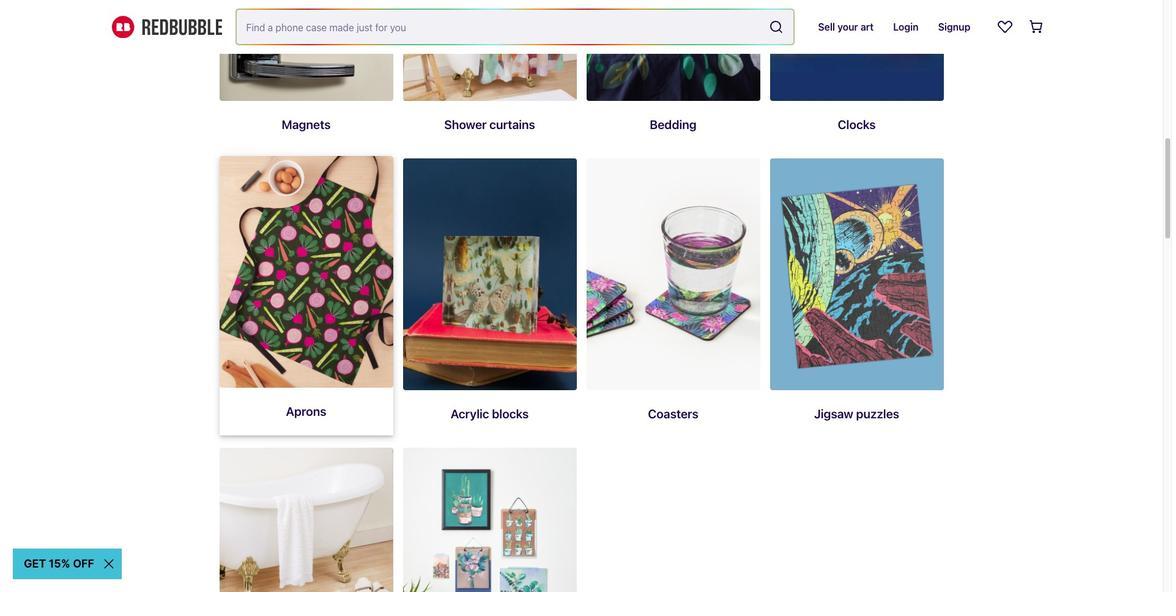 Task type: locate. For each thing, give the bounding box(es) containing it.
curtains
[[489, 118, 535, 132]]

puzzles
[[856, 407, 899, 421]]

jigsaw
[[814, 407, 853, 421]]

aprons
[[286, 404, 326, 418]]

clocks link
[[770, 0, 944, 149]]

bedding link
[[586, 0, 760, 149]]

acrylic
[[451, 407, 489, 421]]

None field
[[236, 10, 794, 44]]

jigsaw puzzles
[[814, 407, 899, 421]]

coasters image
[[586, 159, 760, 390]]

redbubble logo image
[[112, 16, 222, 38]]

clocks
[[838, 118, 876, 132]]



Task type: describe. For each thing, give the bounding box(es) containing it.
jigsaw puzzles link
[[770, 159, 944, 438]]

acrylic blocks link
[[403, 159, 577, 438]]

bath mats image
[[219, 448, 393, 592]]

aprons link
[[219, 156, 393, 436]]

blocks
[[492, 407, 529, 421]]

bedding
[[650, 118, 697, 132]]

aprons image
[[219, 156, 393, 388]]

wall art image
[[403, 448, 577, 592]]

shower curtains
[[444, 118, 535, 132]]

coasters link
[[586, 159, 760, 438]]

magnets
[[282, 118, 331, 132]]

shower curtains link
[[403, 0, 577, 149]]

acrylic blocks image
[[403, 159, 577, 390]]

jigsaw puzzles image
[[770, 159, 944, 390]]

acrylic blocks
[[451, 407, 529, 421]]

coasters
[[648, 407, 698, 421]]

Search term search field
[[236, 10, 764, 44]]

magnets link
[[219, 0, 393, 149]]

shower
[[444, 118, 487, 132]]



Task type: vqa. For each thing, say whether or not it's contained in the screenshot.
MAMBA within Black Mamba 3 Sticker By Learningplanet
no



